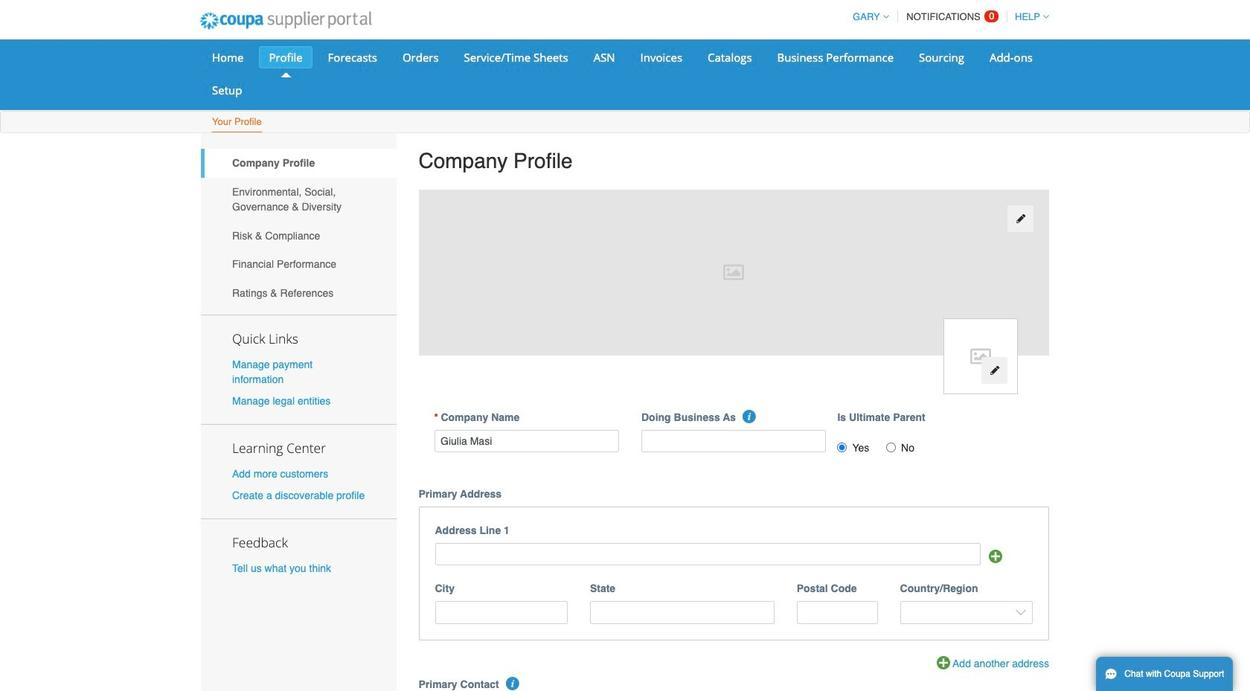 Task type: vqa. For each thing, say whether or not it's contained in the screenshot.
option
yes



Task type: describe. For each thing, give the bounding box(es) containing it.
background image
[[419, 189, 1049, 355]]

logo image
[[944, 318, 1018, 394]]

coupa supplier portal image
[[190, 2, 382, 39]]

add image
[[989, 550, 1002, 563]]

additional information image
[[506, 678, 519, 691]]

change image image for "background" image
[[1016, 214, 1026, 224]]



Task type: locate. For each thing, give the bounding box(es) containing it.
None text field
[[435, 543, 981, 566], [590, 601, 774, 624], [435, 543, 981, 566], [590, 601, 774, 624]]

0 horizontal spatial change image image
[[990, 366, 1000, 376]]

additional information image
[[743, 410, 756, 423]]

1 vertical spatial change image image
[[990, 366, 1000, 376]]

1 horizontal spatial change image image
[[1016, 214, 1026, 224]]

0 vertical spatial change image image
[[1016, 214, 1026, 224]]

change image image
[[1016, 214, 1026, 224], [990, 366, 1000, 376]]

None radio
[[886, 442, 896, 452]]

None text field
[[434, 430, 619, 453], [641, 430, 826, 453], [435, 601, 568, 624], [797, 601, 878, 624], [434, 430, 619, 453], [641, 430, 826, 453], [435, 601, 568, 624], [797, 601, 878, 624]]

None radio
[[838, 442, 847, 452]]

change image image for logo
[[990, 366, 1000, 376]]

navigation
[[846, 2, 1049, 31]]



